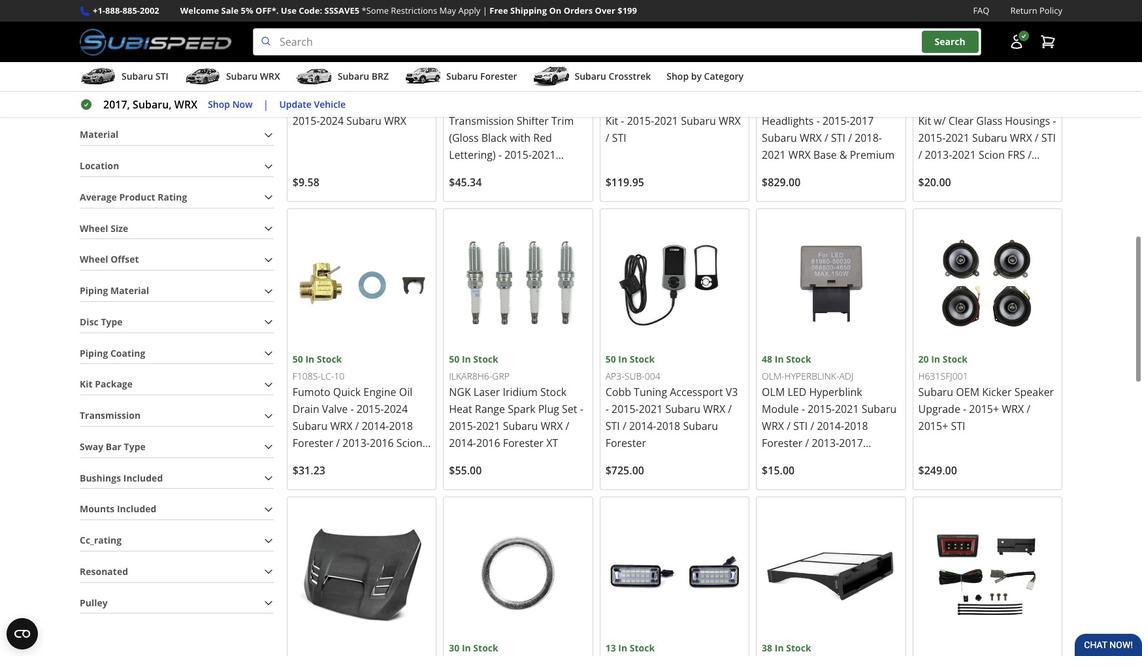 Task type: vqa. For each thing, say whether or not it's contained in the screenshot.
2014- inside 50 In Stock AP3-SUB-004 Cobb Tuning Accessport V3 - 2015-2021 Subaru WRX / STI / 2014-2018 Subaru Forester
yes



Task type: locate. For each thing, give the bounding box(es) containing it.
1 vertical spatial scion
[[396, 436, 423, 450]]

package
[[95, 378, 133, 390]]

2014- up $55.00
[[449, 436, 476, 450]]

1 horizontal spatial shop
[[667, 70, 689, 82]]

2014- inside the '50 in stock f108s-lc-10 fumoto quick engine oil drain valve - 2015-2024 subaru wrx / 2014-2018 forester / 2013-2016 scion fr-s / 2013-2020 subaru brz / 2017-2019 toyota 86'
[[362, 419, 389, 433]]

0 vertical spatial shop
[[667, 70, 689, 82]]

olm led hyperblink module - 2015-2021 subaru wrx / sti / 2014-2018 forester / 2013-2017 crosstrek / 2012-2016 impreza / 2010-2014 outback / 2013-2016 scion fr-s / 2013-2020 subaru brz / 2017-2019 toyota 86 image
[[762, 214, 900, 352]]

valve
[[322, 402, 348, 417]]

in inside 49 in stock 15208aa170 subaru oem oil filter - 2015-2024 subaru wrx
[[305, 65, 314, 77]]

oil
[[356, 97, 370, 111], [399, 385, 412, 400]]

2016 down range
[[476, 436, 500, 450]]

/ up 2020
[[355, 419, 359, 433]]

2013- up 2017-
[[323, 453, 350, 467]]

subaru wrx button
[[184, 65, 280, 91]]

wrx down accessport
[[703, 402, 725, 417]]

kit
[[835, 81, 847, 94]]

ilkar8h6-
[[449, 370, 492, 382]]

resonated
[[80, 565, 128, 578]]

0 vertical spatial |
[[483, 5, 487, 16]]

| left free
[[483, 5, 487, 16]]

1 vertical spatial 2013-
[[343, 436, 370, 450]]

trim
[[552, 114, 574, 128]]

0 horizontal spatial scion
[[396, 436, 423, 450]]

2015- inside 50 in stock e3610fj860 oem rain guard deflector kit - 2015-2021 subaru wrx / sti
[[627, 114, 654, 128]]

|
[[483, 5, 487, 16], [263, 97, 269, 112]]

stock for 48 in stock olm-hyperblink-adj
[[786, 353, 811, 366]]

location button
[[80, 156, 274, 176]]

location
[[80, 160, 119, 172]]

0 horizontal spatial brz
[[293, 470, 312, 484]]

in for 39 in stock 15wrxgbshift-r jdm station manual transmission shifter trim (gloss black with red lettering) - 2015-2021 subaru wrx
[[462, 65, 471, 77]]

- inside 50 in stock ap3-sub-004 cobb tuning accessport v3 - 2015-2021 subaru wrx / sti / 2014-2018 subaru forester
[[606, 402, 609, 417]]

- inside wj-glass-fog-clear winjet oem style fog light kit w/ clear glass housings - 2015-2021 subaru wrx / sti / 2013-2021 scion frs / subaru brz / toyota 86
[[1053, 114, 1056, 128]]

2015- down cobb
[[612, 402, 639, 417]]

wheel size
[[80, 222, 128, 234]]

2017, subaru, wrx
[[103, 97, 197, 112]]

- down the full
[[817, 114, 820, 128]]

1 horizontal spatial 2015+
[[969, 402, 999, 417]]

included
[[123, 472, 163, 484], [117, 503, 156, 515]]

2 vertical spatial brz
[[293, 470, 312, 484]]

forester inside 50 in stock ilkar8h6-grp ngk laser iridium stock heat range spark plug set - 2015-2021 subaru wrx / 2014-2016 forester xt
[[503, 436, 544, 450]]

wrx up material dropdown button
[[174, 97, 197, 112]]

fr-
[[293, 453, 308, 467]]

1 2018 from the left
[[389, 419, 413, 433]]

2015- inside the '50 in stock f108s-lc-10 fumoto quick engine oil drain valve - 2015-2024 subaru wrx / 2014-2018 forester / 2013-2016 scion fr-s / 2013-2020 subaru brz / 2017-2019 toyota 86'
[[357, 402, 384, 417]]

0 horizontal spatial 2015+
[[918, 419, 948, 434]]

mounts included
[[80, 503, 156, 515]]

winjet oem style fog light kit w/ clear glass housings - 2015-2021 subaru wrx / sti / 2013-2021 scion frs / subaru brz / toyota 86 image
[[918, 0, 1057, 64]]

2015- inside 50 in stock ilkar8h6-grp ngk laser iridium stock heat range spark plug set - 2015-2021 subaru wrx / 2014-2016 forester xt
[[449, 419, 476, 433]]

in inside 39 in stock 15wrxgbshift-r jdm station manual transmission shifter trim (gloss black with red lettering) - 2015-2021 subaru wrx
[[462, 65, 471, 77]]

2018 down tuning
[[656, 419, 680, 433]]

stock for 13 in stock
[[630, 642, 655, 654]]

sti inside 50 in stock e3610fj860 oem rain guard deflector kit - 2015-2021 subaru wrx / sti
[[612, 131, 626, 145]]

base
[[813, 148, 837, 162]]

f108s-
[[293, 370, 321, 382]]

1 vertical spatial included
[[117, 503, 156, 515]]

2018 down engine
[[389, 419, 413, 433]]

sale
[[221, 5, 239, 16]]

forester left xt in the left bottom of the page
[[503, 436, 544, 450]]

(gloss
[[449, 131, 479, 145]]

1 horizontal spatial kit
[[606, 114, 618, 128]]

ngk
[[449, 385, 471, 400]]

wrx down deflector
[[719, 114, 741, 128]]

shop for shop by category
[[667, 70, 689, 82]]

brz right $20.00
[[956, 165, 975, 179]]

wrx inside 50 in stock ilkar8h6-grp ngk laser iridium stock heat range spark plug set - 2015-2021 subaru wrx / 2014-2016 forester xt
[[541, 419, 563, 433]]

by
[[691, 70, 702, 82]]

0 horizontal spatial kit
[[80, 378, 93, 390]]

/ down speaker
[[1027, 402, 1031, 417]]

2014- inside 50 in stock ap3-sub-004 cobb tuning accessport v3 - 2015-2021 subaru wrx / sti / 2014-2018 subaru forester
[[629, 419, 656, 433]]

0 horizontal spatial type
[[101, 316, 123, 328]]

transmission button
[[80, 406, 274, 426]]

kit inside wj-glass-fog-clear winjet oem style fog light kit w/ clear glass housings - 2015-2021 subaru wrx / sti / 2013-2021 scion frs / subaru brz / toyota 86
[[918, 114, 931, 128]]

- inside the '50 in stock f108s-lc-10 fumoto quick engine oil drain valve - 2015-2024 subaru wrx / 2014-2018 forester / 2013-2016 scion fr-s / 2013-2020 subaru brz / 2017-2019 toyota 86'
[[351, 402, 354, 417]]

wrx inside dropdown button
[[260, 70, 280, 82]]

brz inside "dropdown button"
[[372, 70, 389, 82]]

2024 down vehicle
[[320, 114, 344, 128]]

oil right engine
[[399, 385, 412, 400]]

search
[[935, 36, 966, 48]]

faq
[[973, 5, 990, 16]]

forester up s
[[293, 436, 333, 450]]

kit package
[[80, 378, 133, 390]]

1 vertical spatial shop
[[208, 98, 230, 110]]

2014- down tuning
[[629, 419, 656, 433]]

fumoto
[[293, 385, 330, 400]]

2021 inside 50 in stock ilkar8h6-grp ngk laser iridium stock heat range spark plug set - 2015-2021 subaru wrx / 2014-2016 forester xt
[[476, 419, 500, 433]]

20 in stock h631sfj001 subaru oem kicker speaker upgrade - 2015+ wrx / 2015+ sti
[[918, 353, 1054, 434]]

stock inside 39 in stock 15wrxgbshift-r jdm station manual transmission shifter trim (gloss black with red lettering) - 2015-2021 subaru wrx
[[473, 65, 498, 77]]

0 vertical spatial brz
[[372, 70, 389, 82]]

- right the valve
[[351, 402, 354, 417]]

1 vertical spatial transmission
[[80, 409, 141, 422]]

in inside 48 in stock olm-hyperblink-adj
[[775, 353, 784, 366]]

2015- down engine
[[357, 402, 384, 417]]

subaru wrx
[[226, 70, 280, 82]]

wheel for wheel size
[[80, 222, 108, 234]]

30 in stock
[[449, 642, 498, 654]]

kit inside dropdown button
[[80, 378, 93, 390]]

crosstrek
[[609, 70, 651, 82]]

in inside 50 in stock e3610fj860 oem rain guard deflector kit - 2015-2021 subaru wrx / sti
[[618, 65, 627, 77]]

0 vertical spatial scion
[[979, 148, 1005, 162]]

$249.00
[[918, 464, 957, 478]]

1 2016 from the left
[[370, 436, 394, 450]]

oem down e3610fj860
[[606, 97, 629, 111]]

in inside 20 in stock h631sfj001 subaru oem kicker speaker upgrade - 2015+ wrx / 2015+ sti
[[931, 353, 940, 366]]

oil left filter
[[356, 97, 370, 111]]

86 inside the '50 in stock f108s-lc-10 fumoto quick engine oil drain valve - 2015-2024 subaru wrx / 2014-2018 forester / 2013-2016 scion fr-s / 2013-2020 subaru brz / 2017-2019 toyota 86'
[[411, 470, 423, 484]]

stock for 20 in stock h631sfj001 subaru oem kicker speaker upgrade - 2015+ wrx / 2015+ sti
[[943, 353, 968, 366]]

shifter
[[517, 114, 549, 128]]

2024
[[320, 114, 344, 128], [384, 402, 408, 417]]

1 vertical spatial 2015+
[[918, 419, 948, 434]]

1 horizontal spatial 2024
[[384, 402, 408, 417]]

- right set
[[580, 402, 583, 417]]

in for 50 in stock e3610fj860 oem rain guard deflector kit - 2015-2021 subaru wrx / sti
[[618, 65, 627, 77]]

13
[[606, 642, 616, 654]]

e3610fj860
[[606, 81, 654, 94]]

in for 50 in stock ilkar8h6-grp ngk laser iridium stock heat range spark plug set - 2015-2021 subaru wrx / 2014-2016 forester xt
[[462, 353, 471, 366]]

0 horizontal spatial 2024
[[320, 114, 344, 128]]

subaru inside ss15wrxhl-drl-kit subispeed full led headlights - 2015-2017 subaru wrx / sti / 2018- 2021 wrx base & premium
[[762, 131, 797, 145]]

tuning
[[634, 385, 667, 400]]

brz inside wj-glass-fog-clear winjet oem style fog light kit w/ clear glass housings - 2015-2021 subaru wrx / sti / 2013-2021 scion frs / subaru brz / toyota 86
[[956, 165, 975, 179]]

forester inside 50 in stock ap3-sub-004 cobb tuning accessport v3 - 2015-2021 subaru wrx / sti / 2014-2018 subaru forester
[[606, 436, 646, 450]]

1 horizontal spatial brz
[[372, 70, 389, 82]]

- inside 50 in stock e3610fj860 oem rain guard deflector kit - 2015-2021 subaru wrx / sti
[[621, 114, 624, 128]]

shop left now
[[208, 98, 230, 110]]

2021 inside 39 in stock 15wrxgbshift-r jdm station manual transmission shifter trim (gloss black with red lettering) - 2015-2021 subaru wrx
[[532, 148, 556, 162]]

2 horizontal spatial 2014-
[[629, 419, 656, 433]]

in right "13"
[[618, 642, 627, 654]]

subaru inside 50 in stock e3610fj860 oem rain guard deflector kit - 2015-2021 subaru wrx / sti
[[681, 114, 716, 128]]

2015- inside 50 in stock ap3-sub-004 cobb tuning accessport v3 - 2015-2021 subaru wrx / sti / 2014-2018 subaru forester
[[612, 402, 639, 417]]

2015- down update vehicle button
[[293, 114, 320, 128]]

oem inside wj-glass-fog-clear winjet oem style fog light kit w/ clear glass housings - 2015-2021 subaru wrx / sti / 2013-2021 scion frs / subaru brz / toyota 86
[[952, 97, 975, 111]]

2015- inside ss15wrxhl-drl-kit subispeed full led headlights - 2015-2017 subaru wrx / sti / 2018- 2021 wrx base & premium
[[823, 114, 850, 128]]

2014- inside 50 in stock ilkar8h6-grp ngk laser iridium stock heat range spark plug set - 2015-2021 subaru wrx / 2014-2016 forester xt
[[449, 436, 476, 450]]

return policy
[[1011, 5, 1062, 16]]

- right upgrade
[[963, 402, 967, 417]]

0 horizontal spatial oil
[[356, 97, 370, 111]]

2 piping from the top
[[80, 347, 108, 359]]

piping up disc
[[80, 284, 108, 297]]

0 vertical spatial oil
[[356, 97, 370, 111]]

0 horizontal spatial 2014-
[[362, 419, 389, 433]]

wheel for wheel offset
[[80, 253, 108, 266]]

stock right 38
[[786, 642, 811, 654]]

50 up f108s-
[[293, 353, 303, 366]]

sti inside subaru sti dropdown button
[[156, 70, 169, 82]]

scion for toyota
[[979, 148, 1005, 162]]

included for mounts included
[[117, 503, 156, 515]]

piping inside dropdown button
[[80, 284, 108, 297]]

1 horizontal spatial oil
[[399, 385, 412, 400]]

stock inside 20 in stock h631sfj001 subaru oem kicker speaker upgrade - 2015+ wrx / 2015+ sti
[[943, 353, 968, 366]]

50 inside the '50 in stock f108s-lc-10 fumoto quick engine oil drain valve - 2015-2024 subaru wrx / 2014-2018 forester / 2013-2016 scion fr-s / 2013-2020 subaru brz / 2017-2019 toyota 86'
[[293, 353, 303, 366]]

faq link
[[973, 4, 990, 18]]

50 up ap3-
[[606, 353, 616, 366]]

sti down upgrade
[[951, 419, 965, 434]]

in up ap3-
[[618, 353, 627, 366]]

- right filter
[[400, 97, 403, 111]]

h631sfj001
[[918, 370, 968, 382]]

olm nb+r rear brake light / f1 style reverse w/ pnp adapter - 2015-2021 subaru wrx / sti image
[[918, 503, 1057, 641]]

type right bar
[[124, 440, 146, 453]]

50
[[606, 65, 616, 77], [293, 353, 303, 366], [449, 353, 460, 366], [606, 353, 616, 366]]

wrx inside 50 in stock ap3-sub-004 cobb tuning accessport v3 - 2015-2021 subaru wrx / sti / 2014-2018 subaru forester
[[703, 402, 725, 417]]

2017,
[[103, 97, 130, 112]]

kit down e3610fj860
[[606, 114, 618, 128]]

in for 49 in stock 15208aa170 subaru oem oil filter - 2015-2024 subaru wrx
[[305, 65, 314, 77]]

2015- down with
[[505, 148, 532, 162]]

1 piping from the top
[[80, 284, 108, 297]]

toyota right 2019
[[375, 470, 408, 484]]

sti inside 50 in stock ap3-sub-004 cobb tuning accessport v3 - 2015-2021 subaru wrx / sti / 2014-2018 subaru forester
[[606, 419, 620, 433]]

50 inside 50 in stock e3610fj860 oem rain guard deflector kit - 2015-2021 subaru wrx / sti
[[606, 65, 616, 77]]

2015- down rain
[[627, 114, 654, 128]]

0 vertical spatial piping
[[80, 284, 108, 297]]

size
[[111, 222, 128, 234]]

2021
[[654, 114, 678, 128], [946, 131, 970, 145], [532, 148, 556, 162], [762, 148, 786, 162], [952, 148, 976, 162], [639, 402, 663, 417], [476, 419, 500, 433]]

stock for 50 in stock e3610fj860 oem rain guard deflector kit - 2015-2021 subaru wrx / sti
[[630, 65, 655, 77]]

in for 50 in stock f108s-lc-10 fumoto quick engine oil drain valve - 2015-2024 subaru wrx / 2014-2018 forester / 2013-2016 scion fr-s / 2013-2020 subaru brz / 2017-2019 toyota 86
[[305, 353, 314, 366]]

0 horizontal spatial 2016
[[370, 436, 394, 450]]

wrx up xt in the left bottom of the page
[[541, 419, 563, 433]]

1 horizontal spatial 2016
[[476, 436, 500, 450]]

in right 49
[[305, 65, 314, 77]]

in right 20
[[931, 353, 940, 366]]

shop inside dropdown button
[[667, 70, 689, 82]]

s
[[308, 453, 314, 467]]

0 horizontal spatial 2018
[[389, 419, 413, 433]]

included up mounts included
[[123, 472, 163, 484]]

stock inside the '50 in stock f108s-lc-10 fumoto quick engine oil drain valve - 2015-2024 subaru wrx / 2014-2018 forester / 2013-2016 scion fr-s / 2013-2020 subaru brz / 2017-2019 toyota 86'
[[317, 353, 342, 366]]

piping inside dropdown button
[[80, 347, 108, 359]]

15208aa170
[[293, 81, 345, 94]]

stock for 50 in stock f108s-lc-10 fumoto quick engine oil drain valve - 2015-2024 subaru wrx / 2014-2018 forester / 2013-2016 scion fr-s / 2013-2020 subaru brz / 2017-2019 toyota 86
[[317, 353, 342, 366]]

50 up e3610fj860
[[606, 65, 616, 77]]

0 horizontal spatial toyota
[[375, 470, 408, 484]]

piping for piping coating
[[80, 347, 108, 359]]

1 vertical spatial wheel
[[80, 253, 108, 266]]

49
[[293, 65, 303, 77]]

0 vertical spatial wheel
[[80, 222, 108, 234]]

stock right "13"
[[630, 642, 655, 654]]

/ down v3
[[728, 402, 732, 417]]

2 wheel from the top
[[80, 253, 108, 266]]

- down black
[[499, 148, 502, 162]]

type
[[101, 316, 123, 328], [124, 440, 146, 453]]

shop by category button
[[667, 65, 744, 91]]

lc-
[[321, 370, 334, 382]]

housings
[[1005, 114, 1050, 128]]

in up f108s-
[[305, 353, 314, 366]]

average
[[80, 191, 117, 203]]

2 2016 from the left
[[476, 436, 500, 450]]

- right "housings"
[[1053, 114, 1056, 128]]

average product rating button
[[80, 187, 274, 208]]

39
[[449, 65, 460, 77]]

in right 48
[[775, 353, 784, 366]]

over
[[595, 5, 615, 16]]

sway
[[80, 440, 103, 453]]

- inside 49 in stock 15208aa170 subaru oem oil filter - 2015-2024 subaru wrx
[[400, 97, 403, 111]]

/ up $119.95
[[606, 131, 609, 145]]

2013- for 2021
[[925, 148, 952, 162]]

1 horizontal spatial toyota
[[985, 165, 1018, 179]]

wrx left 49
[[260, 70, 280, 82]]

in for 50 in stock ap3-sub-004 cobb tuning accessport v3 - 2015-2021 subaru wrx / sti / 2014-2018 subaru forester
[[618, 353, 627, 366]]

subaru forester button
[[404, 65, 517, 91]]

1 vertical spatial toyota
[[375, 470, 408, 484]]

$119.95
[[606, 175, 644, 189]]

/ down the valve
[[336, 436, 340, 450]]

wrx inside 49 in stock 15208aa170 subaru oem oil filter - 2015-2024 subaru wrx
[[384, 114, 406, 128]]

accessport
[[670, 385, 723, 400]]

0 horizontal spatial transmission
[[80, 409, 141, 422]]

1 vertical spatial 86
[[411, 470, 423, 484]]

open widget image
[[7, 618, 38, 650]]

stock inside 49 in stock 15208aa170 subaru oem oil filter - 2015-2024 subaru wrx
[[317, 65, 342, 77]]

included inside 'dropdown button'
[[117, 503, 156, 515]]

in right 30
[[462, 642, 471, 654]]

ss15wrxhl-
[[762, 81, 815, 94]]

forester up $725.00
[[606, 436, 646, 450]]

2015- inside 49 in stock 15208aa170 subaru oem oil filter - 2015-2024 subaru wrx
[[293, 114, 320, 128]]

wrx inside the '50 in stock f108s-lc-10 fumoto quick engine oil drain valve - 2015-2024 subaru wrx / 2014-2018 forester / 2013-2016 scion fr-s / 2013-2020 subaru brz / 2017-2019 toyota 86'
[[330, 419, 353, 433]]

/ down cobb
[[623, 419, 626, 433]]

0 vertical spatial transmission
[[449, 114, 514, 128]]

subaru oem cabin air filter - 2015+ wrx / 2015+ sti image
[[762, 503, 900, 641]]

30
[[449, 642, 460, 654]]

kit left w/
[[918, 114, 931, 128]]

- down cobb
[[606, 402, 609, 417]]

material up location
[[80, 128, 119, 141]]

2 horizontal spatial kit
[[918, 114, 931, 128]]

oem inside 49 in stock 15208aa170 subaru oem oil filter - 2015-2024 subaru wrx
[[330, 97, 354, 111]]

1 horizontal spatial 2014-
[[449, 436, 476, 450]]

wrx down filter
[[384, 114, 406, 128]]

1 horizontal spatial 2018
[[656, 419, 680, 433]]

1 horizontal spatial scion
[[979, 148, 1005, 162]]

2013- inside wj-glass-fog-clear winjet oem style fog light kit w/ clear glass housings - 2015-2021 subaru wrx / sti / 2013-2021 scion frs / subaru brz / toyota 86
[[925, 148, 952, 162]]

$199
[[618, 5, 637, 16]]

scion
[[979, 148, 1005, 162], [396, 436, 423, 450]]

kit left the "package"
[[80, 378, 93, 390]]

subispeed full led headlights - 2015-2017 subaru wrx / sti / 2018-2021 wrx base & premium image
[[762, 0, 900, 64]]

wrx left base
[[789, 148, 811, 162]]

stock up hyperblink-
[[786, 353, 811, 366]]

1 vertical spatial oil
[[399, 385, 412, 400]]

1 vertical spatial type
[[124, 440, 146, 453]]

50 for ngk laser iridium stock heat range spark plug set - 2015-2021 subaru wrx / 2014-2016 forester xt
[[449, 353, 460, 366]]

/ left 2018-
[[848, 131, 852, 145]]

subaru brz
[[338, 70, 389, 82]]

stock inside 50 in stock e3610fj860 oem rain guard deflector kit - 2015-2021 subaru wrx / sti
[[630, 65, 655, 77]]

forester inside the '50 in stock f108s-lc-10 fumoto quick engine oil drain valve - 2015-2024 subaru wrx / 2014-2018 forester / 2013-2016 scion fr-s / 2013-2020 subaru brz / 2017-2019 toyota 86'
[[293, 436, 333, 450]]

0 vertical spatial included
[[123, 472, 163, 484]]

toyota inside the '50 in stock f108s-lc-10 fumoto quick engine oil drain valve - 2015-2024 subaru wrx / 2014-2018 forester / 2013-2016 scion fr-s / 2013-2020 subaru brz / 2017-2019 toyota 86'
[[375, 470, 408, 484]]

in for 38 in stock
[[775, 642, 784, 654]]

86 down frs
[[1020, 165, 1032, 179]]

2020
[[350, 453, 374, 467]]

0 horizontal spatial 86
[[411, 470, 423, 484]]

scion inside wj-glass-fog-clear winjet oem style fog light kit w/ clear glass housings - 2015-2021 subaru wrx / sti / 2013-2021 scion frs / subaru brz / toyota 86
[[979, 148, 1005, 162]]

2015+ down the kicker
[[969, 402, 999, 417]]

type inside 'dropdown button'
[[101, 316, 123, 328]]

code:
[[299, 5, 322, 16]]

1 vertical spatial brz
[[956, 165, 975, 179]]

wrx inside wj-glass-fog-clear winjet oem style fog light kit w/ clear glass housings - 2015-2021 subaru wrx / sti / 2013-2021 scion frs / subaru brz / toyota 86
[[1010, 131, 1032, 145]]

2021 inside 50 in stock e3610fj860 oem rain guard deflector kit - 2015-2021 subaru wrx / sti
[[654, 114, 678, 128]]

included down bushings included
[[117, 503, 156, 515]]

scion inside the '50 in stock f108s-lc-10 fumoto quick engine oil drain valve - 2015-2024 subaru wrx / 2014-2018 forester / 2013-2016 scion fr-s / 2013-2020 subaru brz / 2017-2019 toyota 86'
[[396, 436, 423, 450]]

0 vertical spatial 2024
[[320, 114, 344, 128]]

oem up the clear
[[952, 97, 975, 111]]

1 horizontal spatial transmission
[[449, 114, 514, 128]]

winjet
[[918, 97, 949, 111]]

in for 48 in stock olm-hyperblink-adj
[[775, 353, 784, 366]]

2018 for 2015-
[[389, 419, 413, 433]]

w/
[[934, 114, 946, 128]]

transmission up sway bar type
[[80, 409, 141, 422]]

toyota down frs
[[985, 165, 1018, 179]]

oem left the kicker
[[956, 385, 980, 400]]

a subaru forester thumbnail image image
[[404, 67, 441, 86]]

0 vertical spatial 86
[[1020, 165, 1032, 179]]

oem for subaru oem oil filter - 2015-2024 subaru wrx
[[330, 97, 354, 111]]

piping down disc
[[80, 347, 108, 359]]

fog-
[[962, 81, 983, 94]]

2024 inside the '50 in stock f108s-lc-10 fumoto quick engine oil drain valve - 2015-2024 subaru wrx / 2014-2018 forester / 2013-2016 scion fr-s / 2013-2020 subaru brz / 2017-2019 toyota 86'
[[384, 402, 408, 417]]

in for 20 in stock h631sfj001 subaru oem kicker speaker upgrade - 2015+ wrx / 2015+ sti
[[931, 353, 940, 366]]

2015- down w/
[[918, 131, 946, 145]]

2018 inside 50 in stock ap3-sub-004 cobb tuning accessport v3 - 2015-2021 subaru wrx / sti / 2014-2018 subaru forester
[[656, 419, 680, 433]]

2015- down led
[[823, 114, 850, 128]]

stock inside 50 in stock ap3-sub-004 cobb tuning accessport v3 - 2015-2021 subaru wrx / sti / 2014-2018 subaru forester
[[630, 353, 655, 366]]

0 vertical spatial type
[[101, 316, 123, 328]]

2016 up 2020
[[370, 436, 394, 450]]

- inside 50 in stock ilkar8h6-grp ngk laser iridium stock heat range spark plug set - 2015-2021 subaru wrx / 2014-2016 forester xt
[[580, 402, 583, 417]]

sti up &
[[831, 131, 846, 145]]

oem down subaru brz "dropdown button"
[[330, 97, 354, 111]]

in right 38
[[775, 642, 784, 654]]

2013- up $20.00
[[925, 148, 952, 162]]

forester up station
[[480, 70, 517, 82]]

0 horizontal spatial |
[[263, 97, 269, 112]]

2019
[[348, 470, 372, 484]]

included for bushings included
[[123, 472, 163, 484]]

50 inside 50 in stock ap3-sub-004 cobb tuning accessport v3 - 2015-2021 subaru wrx / sti / 2014-2018 subaru forester
[[606, 353, 616, 366]]

0 vertical spatial toyota
[[985, 165, 1018, 179]]

material down offset
[[110, 284, 149, 297]]

wrx down the kicker
[[1002, 402, 1024, 417]]

stock up sub-
[[630, 353, 655, 366]]

2024 down engine
[[384, 402, 408, 417]]

update vehicle
[[279, 98, 346, 110]]

50 in stock ap3-sub-004 cobb tuning accessport v3 - 2015-2021 subaru wrx / sti / 2014-2018 subaru forester
[[606, 353, 738, 450]]

1 vertical spatial piping
[[80, 347, 108, 359]]

2 2018 from the left
[[656, 419, 680, 433]]

sti inside ss15wrxhl-drl-kit subispeed full led headlights - 2015-2017 subaru wrx / sti / 2018- 2021 wrx base & premium
[[831, 131, 846, 145]]

1 horizontal spatial 86
[[1020, 165, 1032, 179]]

shop for shop now
[[208, 98, 230, 110]]

sti inside wj-glass-fog-clear winjet oem style fog light kit w/ clear glass housings - 2015-2021 subaru wrx / sti / 2013-2021 scion frs / subaru brz / toyota 86
[[1042, 131, 1056, 145]]

kit
[[606, 114, 618, 128], [918, 114, 931, 128], [80, 378, 93, 390]]

2013-
[[925, 148, 952, 162], [343, 436, 370, 450], [323, 453, 350, 467]]

1 vertical spatial 2024
[[384, 402, 408, 417]]

0 vertical spatial 2013-
[[925, 148, 952, 162]]

forester inside dropdown button
[[480, 70, 517, 82]]

2014- down engine
[[362, 419, 389, 433]]

1 vertical spatial |
[[263, 97, 269, 112]]

2 horizontal spatial brz
[[956, 165, 975, 179]]

wrx down lettering)
[[487, 165, 509, 179]]

in up e3610fj860
[[618, 65, 627, 77]]

subaru oem oil filter - 2015-2024 subaru wrx image
[[293, 0, 431, 64]]

free
[[490, 5, 508, 16]]

1 wheel from the top
[[80, 222, 108, 234]]

1 horizontal spatial type
[[124, 440, 146, 453]]

wheel left offset
[[80, 253, 108, 266]]

clear
[[949, 114, 974, 128]]

mounts included button
[[80, 499, 274, 520]]

0 horizontal spatial shop
[[208, 98, 230, 110]]

in inside 50 in stock ap3-sub-004 cobb tuning accessport v3 - 2015-2021 subaru wrx / sti / 2014-2018 subaru forester
[[618, 353, 627, 366]]

sti down "housings"
[[1042, 131, 1056, 145]]

glass-
[[932, 81, 962, 94]]

in up ilkar8h6-
[[462, 353, 471, 366]]

wrx down the valve
[[330, 419, 353, 433]]

drl-
[[815, 81, 835, 94]]

premium
[[850, 148, 895, 162]]

2013- up 2020
[[343, 436, 370, 450]]



Task type: describe. For each thing, give the bounding box(es) containing it.
2017
[[850, 114, 874, 128]]

stock for 50 in stock ap3-sub-004 cobb tuning accessport v3 - 2015-2021 subaru wrx / sti / 2014-2018 subaru forester
[[630, 353, 655, 366]]

50 for fumoto quick engine oil drain valve - 2015-2024 subaru wrx / 2014-2018 forester / 2013-2016 scion fr-s / 2013-2020 subaru brz / 2017-2019 toyota 86
[[293, 353, 303, 366]]

2014- for 2021
[[629, 419, 656, 433]]

search input field
[[253, 28, 981, 56]]

subaru brz button
[[296, 65, 389, 91]]

style
[[978, 97, 1001, 111]]

wrx inside 20 in stock h631sfj001 subaru oem kicker speaker upgrade - 2015+ wrx / 2015+ sti
[[1002, 402, 1024, 417]]

stock for 39 in stock 15wrxgbshift-r jdm station manual transmission shifter trim (gloss black with red lettering) - 2015-2021 subaru wrx
[[473, 65, 498, 77]]

2016 inside 50 in stock ilkar8h6-grp ngk laser iridium stock heat range spark plug set - 2015-2021 subaru wrx / 2014-2016 forester xt
[[476, 436, 500, 450]]

set
[[562, 402, 577, 417]]

sub-
[[625, 370, 645, 382]]

frs
[[1008, 148, 1025, 162]]

+1-888-885-2002 link
[[93, 4, 159, 18]]

cc_rating
[[80, 534, 122, 546]]

2015- inside 39 in stock 15wrxgbshift-r jdm station manual transmission shifter trim (gloss black with red lettering) - 2015-2021 subaru wrx
[[505, 148, 532, 162]]

bushings
[[80, 472, 121, 484]]

welcome
[[180, 5, 219, 16]]

a subaru wrx thumbnail image image
[[184, 67, 221, 86]]

v3
[[726, 385, 738, 400]]

2021 inside 50 in stock ap3-sub-004 cobb tuning accessport v3 - 2015-2021 subaru wrx / sti / 2014-2018 subaru forester
[[639, 402, 663, 417]]

shop now link
[[208, 97, 253, 112]]

$31.23
[[293, 464, 325, 478]]

toyota inside wj-glass-fog-clear winjet oem style fog light kit w/ clear glass housings - 2015-2021 subaru wrx / sti / 2013-2021 scion frs / subaru brz / toyota 86
[[985, 165, 1018, 179]]

wrx inside 50 in stock e3610fj860 oem rain guard deflector kit - 2015-2021 subaru wrx / sti
[[719, 114, 741, 128]]

transmission inside dropdown button
[[80, 409, 141, 422]]

in for 30 in stock
[[462, 642, 471, 654]]

48 in stock olm-hyperblink-adj
[[762, 353, 854, 382]]

scion for subaru
[[396, 436, 423, 450]]

/ up base
[[825, 131, 828, 145]]

2002
[[140, 5, 159, 16]]

ngk laser iridium stock heat range spark plug set - 2015-2021 subaru wrx / 2014-2016 forester xt image
[[449, 214, 587, 352]]

guard
[[656, 97, 686, 111]]

2013- for wrx
[[343, 436, 370, 450]]

$15.00
[[762, 464, 795, 478]]

subaru oem kicker speaker upgrade - 2015+ wrx / 2015+ sti image
[[918, 214, 1057, 352]]

quick
[[333, 385, 361, 400]]

- inside 39 in stock 15wrxgbshift-r jdm station manual transmission shifter trim (gloss black with red lettering) - 2015-2021 subaru wrx
[[499, 148, 502, 162]]

$45.34
[[449, 175, 482, 189]]

oem for subaru oem kicker speaker upgrade - 2015+ wrx / 2015+ sti
[[956, 385, 980, 400]]

/ inside 50 in stock ilkar8h6-grp ngk laser iridium stock heat range spark plug set - 2015-2021 subaru wrx / 2014-2016 forester xt
[[566, 419, 569, 433]]

/ right s
[[316, 453, 320, 467]]

vehicle
[[314, 98, 346, 110]]

coating
[[110, 347, 145, 359]]

full
[[816, 97, 833, 111]]

2018-
[[855, 131, 882, 145]]

$55.00
[[449, 464, 482, 478]]

/ right $20.00
[[978, 165, 982, 179]]

$9.58
[[293, 175, 319, 189]]

brz inside the '50 in stock f108s-lc-10 fumoto quick engine oil drain valve - 2015-2024 subaru wrx / 2014-2018 forester / 2013-2016 scion fr-s / 2013-2020 subaru brz / 2017-2019 toyota 86'
[[293, 470, 312, 484]]

button image
[[1009, 34, 1025, 50]]

2015- inside wj-glass-fog-clear winjet oem style fog light kit w/ clear glass housings - 2015-2021 subaru wrx / sti / 2013-2021 scion frs / subaru brz / toyota 86
[[918, 131, 946, 145]]

subaru inside 20 in stock h631sfj001 subaru oem kicker speaker upgrade - 2015+ wrx / 2015+ sti
[[918, 385, 953, 400]]

cobb tuning accessport v3 - 2015-2021 subaru wrx / sti / 2014-2018 subaru forester image
[[606, 214, 744, 352]]

may
[[440, 5, 456, 16]]

subaru oem oil drain plug gasket - 2015-2022 wrx / 13+ brz / 14+ forester / 13+ crosstrek / 17+ impreza / 2013+ fr-s / brz / 86 image
[[449, 503, 587, 641]]

use
[[281, 5, 297, 16]]

shop by category
[[667, 70, 744, 82]]

in for 13 in stock
[[618, 642, 627, 654]]

2 vertical spatial 2013-
[[323, 453, 350, 467]]

speaker
[[1015, 385, 1054, 400]]

hyperblink-
[[784, 370, 839, 382]]

average product rating
[[80, 191, 187, 203]]

stock for 49 in stock 15208aa170 subaru oem oil filter - 2015-2024 subaru wrx
[[317, 65, 342, 77]]

/ down "housings"
[[1035, 131, 1039, 145]]

subaru,
[[133, 97, 172, 112]]

laser
[[474, 385, 500, 400]]

manual
[[509, 97, 545, 111]]

jdm station manual transmission shifter trim (gloss black with red lettering) - 2015-2021 subaru wrx image
[[449, 0, 587, 64]]

86 inside wj-glass-fog-clear winjet oem style fog light kit w/ clear glass housings - 2015-2021 subaru wrx / sti / 2013-2021 scion frs / subaru brz / toyota 86
[[1020, 165, 1032, 179]]

/ up $20.00
[[918, 148, 922, 162]]

rain
[[632, 97, 653, 111]]

disc type
[[80, 316, 123, 328]]

oil inside the '50 in stock f108s-lc-10 fumoto quick engine oil drain valve - 2015-2024 subaru wrx / 2014-2018 forester / 2013-2016 scion fr-s / 2013-2020 subaru brz / 2017-2019 toyota 86'
[[399, 385, 412, 400]]

50 for oem rain guard deflector kit - 2015-2021 subaru wrx / sti
[[606, 65, 616, 77]]

wheel offset
[[80, 253, 139, 266]]

fumoto quick engine oil drain valve - 2015-2024 subaru wrx / 2014-2018 forester / 2013-2016 scion fr-s / 2013-2020 subaru brz / 2017-2019 toyota 86 image
[[293, 214, 431, 352]]

2024 inside 49 in stock 15208aa170 subaru oem oil filter - 2015-2024 subaru wrx
[[320, 114, 344, 128]]

a subaru crosstrek thumbnail image image
[[533, 67, 569, 86]]

pulley button
[[80, 593, 274, 613]]

wheel size button
[[80, 219, 274, 239]]

38
[[762, 642, 772, 654]]

iridium
[[503, 385, 538, 400]]

filter
[[373, 97, 397, 111]]

- inside ss15wrxhl-drl-kit subispeed full led headlights - 2015-2017 subaru wrx / sti / 2018- 2021 wrx base & premium
[[817, 114, 820, 128]]

&
[[840, 148, 847, 162]]

engine
[[364, 385, 396, 400]]

oem rain guard deflector kit - 2015-2021 subaru wrx / sti image
[[606, 0, 744, 64]]

heat
[[449, 402, 472, 417]]

xt
[[546, 436, 558, 450]]

stock for 30 in stock
[[473, 642, 498, 654]]

sway bar type button
[[80, 437, 274, 457]]

subaru inside dropdown button
[[226, 70, 258, 82]]

oem for winjet oem style fog light kit w/ clear glass housings - 2015-2021 subaru wrx / sti / 2013-2021 scion frs / subaru brz / toyota 86
[[952, 97, 975, 111]]

bushings included
[[80, 472, 163, 484]]

kicker
[[982, 385, 1012, 400]]

welcome sale 5% off*. use code: sssave5 *some restrictions may apply | free shipping on orders over $199
[[180, 5, 637, 16]]

888-
[[105, 5, 123, 16]]

clear
[[983, 81, 1009, 94]]

subaru inside "dropdown button"
[[338, 70, 369, 82]]

stock for 50 in stock ilkar8h6-grp ngk laser iridium stock heat range spark plug set - 2015-2021 subaru wrx / 2014-2016 forester xt
[[473, 353, 498, 366]]

red
[[533, 131, 552, 145]]

wrx up base
[[800, 131, 822, 145]]

2018 for subaru
[[656, 419, 680, 433]]

station
[[472, 97, 506, 111]]

bushings included button
[[80, 468, 274, 488]]

ss15wrxhl-drl-kit subispeed full led headlights - 2015-2017 subaru wrx / sti / 2018- 2021 wrx base & premium
[[762, 81, 895, 162]]

50 for cobb tuning accessport v3 - 2015-2021 subaru wrx / sti / 2014-2018 subaru forester
[[606, 353, 616, 366]]

/ left 2017-
[[315, 470, 318, 484]]

disc
[[80, 316, 99, 328]]

- inside 20 in stock h631sfj001 subaru oem kicker speaker upgrade - 2015+ wrx / 2015+ sti
[[963, 402, 967, 417]]

$829.00
[[762, 175, 801, 189]]

/ inside 50 in stock e3610fj860 oem rain guard deflector kit - 2015-2021 subaru wrx / sti
[[606, 131, 609, 145]]

1 horizontal spatial |
[[483, 5, 487, 16]]

oem inside 50 in stock e3610fj860 oem rain guard deflector kit - 2015-2021 subaru wrx / sti
[[606, 97, 629, 111]]

seibon cw-style carbon fiber hood - 2015-2021 subaru wrx / sti image
[[293, 503, 431, 641]]

shop now
[[208, 98, 253, 110]]

38 in stock
[[762, 642, 811, 654]]

/ inside 20 in stock h631sfj001 subaru oem kicker speaker upgrade - 2015+ wrx / 2015+ sti
[[1027, 402, 1031, 417]]

subispeed logo image
[[80, 28, 232, 56]]

stock up plug
[[540, 385, 567, 400]]

$20.00
[[918, 175, 951, 189]]

wj-glass-fog-clear winjet oem style fog light kit w/ clear glass housings - 2015-2021 subaru wrx / sti / 2013-2021 scion frs / subaru brz / toyota 86
[[918, 81, 1056, 179]]

piping for piping material
[[80, 284, 108, 297]]

subispeed
[[762, 97, 813, 111]]

deflector
[[689, 97, 734, 111]]

now
[[232, 98, 253, 110]]

kit inside 50 in stock e3610fj860 oem rain guard deflector kit - 2015-2021 subaru wrx / sti
[[606, 114, 618, 128]]

0 vertical spatial material
[[80, 128, 119, 141]]

$725.00
[[606, 464, 644, 478]]

morimoto xb led license plate housing lights - 2015-2021 subaru wrx / sti / 2016-2021 crosstrek / 2011-2017 impreza / 2013-2016 scion fr-s / 2013-2020 subaru brz / 2017-2019 toyota 86 image
[[606, 503, 744, 641]]

a subaru sti thumbnail image image
[[80, 67, 116, 86]]

subaru inside 39 in stock 15wrxgbshift-r jdm station manual transmission shifter trim (gloss black with red lettering) - 2015-2021 subaru wrx
[[449, 165, 484, 179]]

49 in stock 15208aa170 subaru oem oil filter - 2015-2024 subaru wrx
[[293, 65, 406, 128]]

/ right frs
[[1028, 148, 1032, 162]]

13 in stock
[[606, 642, 655, 654]]

product
[[119, 191, 155, 203]]

oil inside 49 in stock 15208aa170 subaru oem oil filter - 2015-2024 subaru wrx
[[356, 97, 370, 111]]

wrx inside 39 in stock 15wrxgbshift-r jdm station manual transmission shifter trim (gloss black with red lettering) - 2015-2021 subaru wrx
[[487, 165, 509, 179]]

a subaru brz thumbnail image image
[[296, 67, 332, 86]]

2016 inside the '50 in stock f108s-lc-10 fumoto quick engine oil drain valve - 2015-2024 subaru wrx / 2014-2018 forester / 2013-2016 scion fr-s / 2013-2020 subaru brz / 2017-2019 toyota 86'
[[370, 436, 394, 450]]

type inside dropdown button
[[124, 440, 146, 453]]

cc_rating button
[[80, 531, 274, 551]]

update vehicle button
[[279, 97, 346, 112]]

transmission inside 39 in stock 15wrxgbshift-r jdm station manual transmission shifter trim (gloss black with red lettering) - 2015-2021 subaru wrx
[[449, 114, 514, 128]]

fog
[[1004, 97, 1021, 111]]

return
[[1011, 5, 1037, 16]]

2017-
[[321, 470, 348, 484]]

0 vertical spatial 2015+
[[969, 402, 999, 417]]

pulley
[[80, 596, 108, 609]]

2014- for -
[[362, 419, 389, 433]]

1 vertical spatial material
[[110, 284, 149, 297]]

2021 inside ss15wrxhl-drl-kit subispeed full led headlights - 2015-2017 subaru wrx / sti / 2018- 2021 wrx base & premium
[[762, 148, 786, 162]]

stock for 38 in stock
[[786, 642, 811, 654]]

885-
[[123, 5, 140, 16]]

piping material
[[80, 284, 149, 297]]

sti inside 20 in stock h631sfj001 subaru oem kicker speaker upgrade - 2015+ wrx / 2015+ sti
[[951, 419, 965, 434]]

material button
[[80, 125, 274, 145]]

subaru inside 50 in stock ilkar8h6-grp ngk laser iridium stock heat range spark plug set - 2015-2021 subaru wrx / 2014-2016 forester xt
[[503, 419, 538, 433]]



